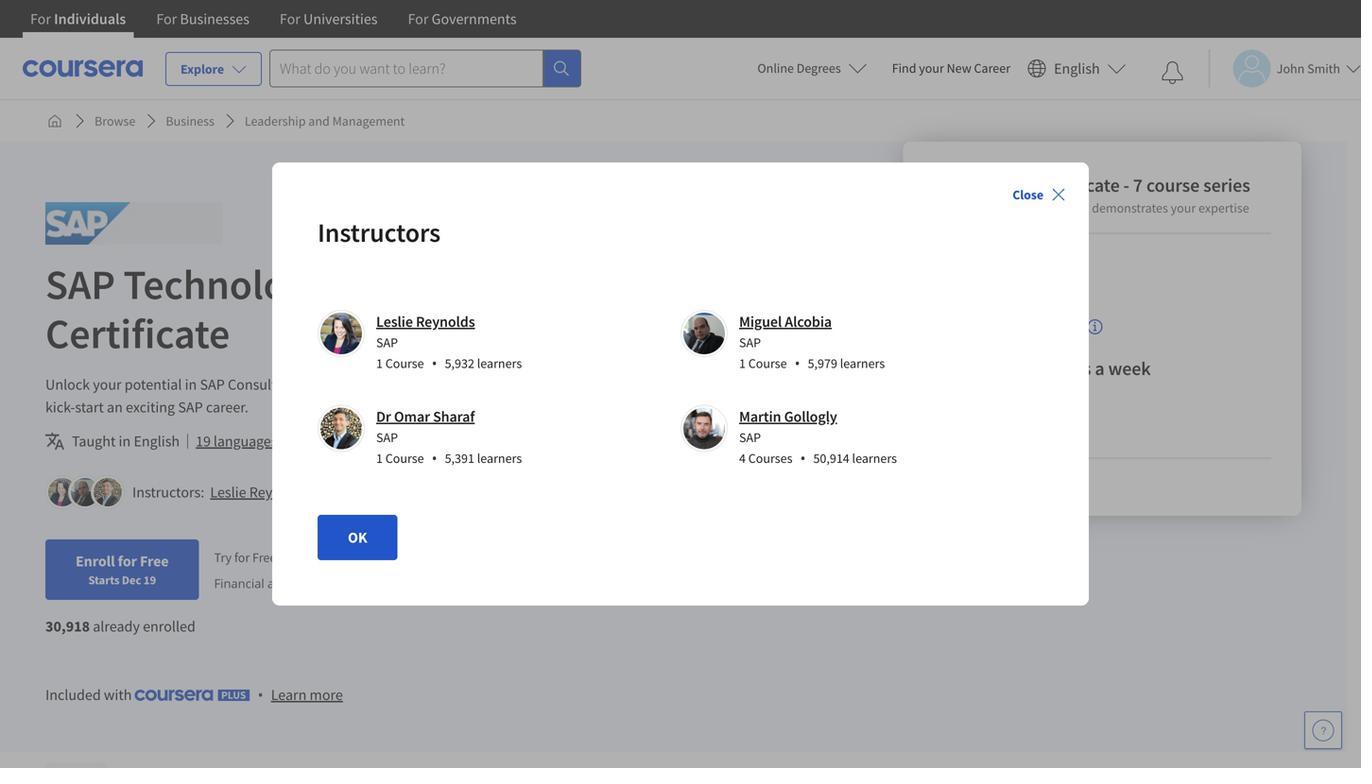 Task type: describe. For each thing, give the bounding box(es) containing it.
professional inside sap technology consultant  professional certificate
[[541, 258, 761, 311]]

aid
[[268, 575, 285, 592]]

miguel alcobia image inside instructors dialog
[[684, 313, 725, 355]]

with
[[104, 686, 132, 705]]

content
[[392, 432, 441, 451]]

information about difficulty level pre-requisites. image
[[1088, 320, 1103, 335]]

be
[[498, 432, 514, 451]]

1 the from the left
[[339, 375, 360, 394]]

are
[[608, 375, 629, 394]]

for businesses
[[156, 9, 250, 28]]

course for leslie
[[386, 355, 424, 372]]

martin gollogly image
[[684, 408, 725, 450]]

leadership and management
[[245, 113, 405, 130]]

50,914
[[814, 450, 850, 467]]

1 for miguel alcobia
[[740, 355, 746, 372]]

course inside dr omar sharaf sap 1 course • 5,391 learners
[[386, 450, 424, 467]]

5,932
[[445, 355, 475, 372]]

• left learn on the left
[[258, 685, 264, 705]]

across
[[717, 375, 757, 394]]

consulting.
[[228, 375, 300, 394]]

dr omar sharaf link
[[376, 408, 475, 427]]

hours
[[1046, 357, 1092, 381]]

that
[[1067, 200, 1090, 217]]

day
[[398, 549, 418, 566]]

dec
[[122, 573, 141, 588]]

alcobia
[[785, 313, 832, 332]]

sap inside dr omar sharaf sap 1 course • 5,391 learners
[[376, 429, 398, 446]]

for for universities
[[280, 9, 301, 28]]

taught
[[72, 432, 116, 451]]

in inside unlock your potential in sap consulting. build the core skills sap partners and customers are searching for across the world, and kick-start an exciting sap career.
[[185, 375, 197, 394]]

miguel alcobia sap 1 course • 5,979 learners
[[740, 313, 885, 374]]

close button
[[1006, 178, 1074, 212]]

a inside professional certificate - 7 course series earn a career credential that demonstrates your expertise
[[962, 200, 969, 217]]

your inside professional certificate - 7 course series earn a career credential that demonstrates your expertise
[[1172, 200, 1197, 217]]

martin
[[740, 408, 782, 427]]

sap left career.
[[178, 398, 203, 417]]

full
[[421, 549, 439, 566]]

professional certificate - 7 course series earn a career credential that demonstrates your expertise
[[934, 174, 1251, 217]]

for universities
[[280, 9, 378, 28]]

included
[[45, 686, 101, 705]]

19 inside button
[[196, 432, 211, 451]]

for for enroll for free
[[118, 552, 137, 571]]

months
[[947, 357, 1009, 381]]

7-
[[387, 549, 398, 566]]

course
[[1147, 174, 1200, 197]]

free
[[140, 552, 169, 571]]

-
[[1124, 174, 1130, 197]]

credential
[[1009, 200, 1065, 217]]

4
[[740, 450, 746, 467]]

more
[[310, 686, 343, 705]]

earn
[[934, 200, 959, 217]]

• for martin
[[801, 448, 806, 469]]

miguel alcobia link
[[740, 313, 832, 332]]

gollogly
[[785, 408, 838, 427]]

some content may not be translated
[[352, 432, 582, 451]]

30,918
[[45, 618, 90, 637]]

skills
[[393, 375, 425, 394]]

close
[[1013, 186, 1044, 203]]

financial
[[214, 575, 264, 592]]

coursera image
[[23, 53, 143, 83]]

start inside try for free: enroll to start your 7-day full access free trial financial aid available
[[332, 549, 357, 566]]

miguel
[[740, 313, 782, 332]]

sap technology consultant  professional certificate
[[45, 258, 761, 360]]

searching
[[632, 375, 693, 394]]

enroll inside try for free: enroll to start your 7-day full access free trial financial aid available
[[282, 549, 315, 566]]

for individuals
[[30, 9, 126, 28]]

available inside 19 languages available button
[[280, 432, 336, 451]]

1 inside dr omar sharaf sap 1 course • 5,391 learners
[[376, 450, 383, 467]]

0 horizontal spatial english
[[134, 432, 180, 451]]

martin gollogly link
[[740, 408, 838, 427]]

new
[[947, 60, 972, 77]]

19 inside enroll for free starts dec 19
[[144, 573, 156, 588]]

7 months at 3 hours a week
[[934, 357, 1152, 381]]

leslie reynolds sap 1 course • 5,932 learners
[[376, 313, 522, 374]]

instructors:
[[132, 483, 204, 502]]

your inside unlock your potential in sap consulting. build the core skills sap partners and customers are searching for across the world, and kick-start an exciting sap career.
[[93, 375, 122, 394]]

1 vertical spatial miguel alcobia image
[[71, 479, 99, 507]]

certificate inside sap technology consultant  professional certificate
[[45, 307, 230, 360]]

may
[[444, 432, 471, 451]]

• for leslie
[[432, 353, 438, 374]]

0 horizontal spatial leslie reynolds link
[[210, 483, 308, 502]]

individuals
[[54, 9, 126, 28]]

0 vertical spatial leslie reynolds link
[[376, 313, 475, 332]]

sharaf
[[433, 408, 475, 427]]

some
[[352, 432, 389, 451]]

customers
[[540, 375, 605, 394]]

access
[[441, 549, 477, 566]]

leslie reynolds image inside instructors dialog
[[321, 313, 362, 355]]

browse
[[95, 113, 136, 130]]

• learn more
[[258, 685, 343, 705]]

1 horizontal spatial and
[[512, 375, 537, 394]]

• for miguel
[[795, 353, 801, 374]]

2 horizontal spatial and
[[827, 375, 852, 394]]

learn more link
[[271, 684, 343, 707]]

languages
[[214, 432, 277, 451]]

partners
[[456, 375, 509, 394]]

0 vertical spatial dr omar sharaf image
[[321, 408, 362, 450]]

dr
[[376, 408, 391, 427]]

taught in english
[[72, 432, 180, 451]]

translated
[[517, 432, 582, 451]]

technology
[[123, 258, 329, 311]]

5,391
[[445, 450, 475, 467]]

find your new career link
[[883, 57, 1021, 80]]

find
[[893, 60, 917, 77]]

available inside try for free: enroll to start your 7-day full access free trial financial aid available
[[288, 575, 339, 592]]

unlock your potential in sap consulting. build the core skills sap partners and customers are searching for across the world, and kick-start an exciting sap career.
[[45, 375, 852, 417]]

world,
[[784, 375, 824, 394]]

learners inside dr omar sharaf sap 1 course • 5,391 learners
[[477, 450, 522, 467]]

0 horizontal spatial dr omar sharaf image
[[94, 479, 122, 507]]

not
[[474, 432, 495, 451]]



Task type: vqa. For each thing, say whether or not it's contained in the screenshot.
"Online"
no



Task type: locate. For each thing, give the bounding box(es) containing it.
a right earn
[[962, 200, 969, 217]]

0 horizontal spatial and
[[309, 113, 330, 130]]

course up across
[[749, 355, 787, 372]]

7 left months on the right
[[934, 357, 943, 381]]

business
[[166, 113, 215, 130]]

1 vertical spatial dr omar sharaf image
[[94, 479, 122, 507]]

reynolds
[[416, 313, 475, 332], [249, 483, 308, 502]]

professional inside professional certificate - 7 course series earn a career credential that demonstrates your expertise
[[934, 174, 1033, 197]]

enroll inside enroll for free starts dec 19
[[76, 552, 115, 571]]

1 left content
[[376, 450, 383, 467]]

your down course
[[1172, 200, 1197, 217]]

demonstrates
[[1093, 200, 1169, 217]]

instructors: leslie reynolds
[[132, 483, 308, 502]]

for left individuals
[[30, 9, 51, 28]]

english inside button
[[1055, 59, 1101, 78]]

in right the taught
[[119, 432, 131, 451]]

a left week
[[1096, 357, 1105, 381]]

home image
[[47, 113, 62, 129]]

sap down the dr
[[376, 429, 398, 446]]

and right the partners
[[512, 375, 537, 394]]

your left 7-
[[360, 549, 385, 566]]

courses
[[749, 450, 793, 467]]

for left across
[[696, 375, 714, 394]]

show notifications image
[[1162, 61, 1185, 84]]

coursera plus image
[[135, 690, 250, 702]]

learners right 5,391 at the bottom left
[[477, 450, 522, 467]]

19 languages available button
[[196, 430, 336, 453]]

learners right 50,914
[[853, 450, 898, 467]]

• inside "miguel alcobia sap 1 course • 5,979 learners"
[[795, 353, 801, 374]]

leslie inside leslie reynolds sap 1 course • 5,932 learners
[[376, 313, 413, 332]]

1 vertical spatial start
[[332, 549, 357, 566]]

the
[[339, 375, 360, 394], [760, 375, 781, 394]]

3
[[1033, 357, 1042, 381]]

1 horizontal spatial 19
[[196, 432, 211, 451]]

available down build
[[280, 432, 336, 451]]

0 horizontal spatial leslie
[[210, 483, 246, 502]]

1 horizontal spatial for
[[234, 549, 250, 566]]

1 horizontal spatial reynolds
[[416, 313, 475, 332]]

sap inside leslie reynolds sap 1 course • 5,932 learners
[[376, 334, 398, 351]]

0 vertical spatial miguel alcobia image
[[684, 313, 725, 355]]

start left an
[[75, 398, 104, 417]]

1 vertical spatial leslie reynolds image
[[48, 479, 77, 507]]

0 horizontal spatial reynolds
[[249, 483, 308, 502]]

learners
[[477, 355, 522, 372], [841, 355, 885, 372], [477, 450, 522, 467], [853, 450, 898, 467]]

sap down miguel
[[740, 334, 761, 351]]

for left universities
[[280, 9, 301, 28]]

learners inside leslie reynolds sap 1 course • 5,932 learners
[[477, 355, 522, 372]]

learners for leslie reynolds
[[477, 355, 522, 372]]

start
[[75, 398, 104, 417], [332, 549, 357, 566]]

1 vertical spatial english
[[134, 432, 180, 451]]

0 vertical spatial 7
[[1134, 174, 1143, 197]]

0 horizontal spatial 7
[[934, 357, 943, 381]]

for inside enroll for free starts dec 19
[[118, 552, 137, 571]]

leslie reynolds link
[[376, 313, 475, 332], [210, 483, 308, 502]]

sap inside sap technology consultant  professional certificate
[[45, 258, 115, 311]]

2 the from the left
[[760, 375, 781, 394]]

expertise
[[1199, 200, 1250, 217]]

miguel alcobia image
[[684, 313, 725, 355], [71, 479, 99, 507]]

• left 50,914
[[801, 448, 806, 469]]

1 vertical spatial in
[[119, 432, 131, 451]]

0 vertical spatial certificate
[[1037, 174, 1120, 197]]

leslie reynolds link down consultant
[[376, 313, 475, 332]]

1 horizontal spatial dr omar sharaf image
[[321, 408, 362, 450]]

reynolds inside leslie reynolds sap 1 course • 5,932 learners
[[416, 313, 475, 332]]

0 vertical spatial available
[[280, 432, 336, 451]]

0 horizontal spatial a
[[962, 200, 969, 217]]

sap inside martin gollogly sap 4 courses • 50,914 learners
[[740, 429, 761, 446]]

businesses
[[180, 9, 250, 28]]

enrolled
[[143, 618, 196, 637]]

leadership
[[245, 113, 306, 130]]

None search field
[[270, 50, 582, 87]]

0 vertical spatial professional
[[934, 174, 1033, 197]]

for up the dec in the bottom of the page
[[118, 552, 137, 571]]

professional
[[934, 174, 1033, 197], [541, 258, 761, 311]]

certificate up potential
[[45, 307, 230, 360]]

sap up career.
[[200, 375, 225, 394]]

enroll up starts
[[76, 552, 115, 571]]

3 for from the left
[[280, 9, 301, 28]]

2 horizontal spatial for
[[696, 375, 714, 394]]

business link
[[158, 104, 222, 138]]

and right the leadership
[[309, 113, 330, 130]]

dr omar sharaf image down the taught
[[94, 479, 122, 507]]

sap
[[45, 258, 115, 311], [376, 334, 398, 351], [740, 334, 761, 351], [200, 375, 225, 394], [428, 375, 453, 394], [178, 398, 203, 417], [376, 429, 398, 446], [740, 429, 761, 446]]

• inside martin gollogly sap 4 courses • 50,914 learners
[[801, 448, 806, 469]]

omar
[[394, 408, 430, 427]]

1 vertical spatial reynolds
[[249, 483, 308, 502]]

learners for martin gollogly
[[853, 450, 898, 467]]

browse link
[[87, 104, 143, 138]]

0 horizontal spatial leslie reynolds image
[[48, 479, 77, 507]]

0 vertical spatial in
[[185, 375, 197, 394]]

1 inside leslie reynolds sap 1 course • 5,932 learners
[[376, 355, 383, 372]]

miguel alcobia image down the taught
[[71, 479, 99, 507]]

a
[[962, 200, 969, 217], [1096, 357, 1105, 381]]

1 horizontal spatial leslie reynolds image
[[321, 313, 362, 355]]

1 horizontal spatial start
[[332, 549, 357, 566]]

leslie reynolds link down 19 languages available button
[[210, 483, 308, 502]]

dr omar sharaf sap 1 course • 5,391 learners
[[376, 408, 522, 469]]

1 horizontal spatial a
[[1096, 357, 1105, 381]]

ok
[[348, 529, 368, 548]]

1 horizontal spatial enroll
[[282, 549, 315, 566]]

try
[[214, 549, 232, 566]]

1 horizontal spatial english
[[1055, 59, 1101, 78]]

instructors
[[318, 216, 441, 249]]

management
[[333, 113, 405, 130]]

governments
[[432, 9, 517, 28]]

0 horizontal spatial professional
[[541, 258, 761, 311]]

your right find
[[920, 60, 945, 77]]

course up skills
[[386, 355, 424, 372]]

leslie
[[376, 313, 413, 332], [210, 483, 246, 502]]

sap up 4
[[740, 429, 761, 446]]

the left world,
[[760, 375, 781, 394]]

0 horizontal spatial start
[[75, 398, 104, 417]]

english button
[[1021, 38, 1135, 99]]

your inside try for free: enroll to start your 7-day full access free trial financial aid available
[[360, 549, 385, 566]]

leadership and management link
[[237, 104, 413, 138]]

sap down sap image
[[45, 258, 115, 311]]

series
[[1204, 174, 1251, 197]]

for for businesses
[[156, 9, 177, 28]]

unlock
[[45, 375, 90, 394]]

1 vertical spatial certificate
[[45, 307, 230, 360]]

sap down '5,932'
[[428, 375, 453, 394]]

7 right -
[[1134, 174, 1143, 197]]

banner navigation
[[15, 0, 532, 52]]

career
[[971, 200, 1006, 217]]

and
[[309, 113, 330, 130], [512, 375, 537, 394], [827, 375, 852, 394]]

consultant
[[337, 258, 532, 311]]

1
[[376, 355, 383, 372], [740, 355, 746, 372], [376, 450, 383, 467]]

already
[[93, 618, 140, 637]]

0 vertical spatial leslie
[[376, 313, 413, 332]]

1 horizontal spatial 7
[[1134, 174, 1143, 197]]

miguel alcobia image left miguel
[[684, 313, 725, 355]]

included with
[[45, 686, 135, 705]]

for inside unlock your potential in sap consulting. build the core skills sap partners and customers are searching for across the world, and kick-start an exciting sap career.
[[696, 375, 714, 394]]

1 vertical spatial a
[[1096, 357, 1105, 381]]

trial
[[504, 549, 526, 566]]

sap image
[[45, 202, 223, 245]]

instructors dialog
[[272, 163, 1090, 606]]

certificate up that at the top right of page
[[1037, 174, 1120, 197]]

for
[[30, 9, 51, 28], [156, 9, 177, 28], [280, 9, 301, 28], [408, 9, 429, 28]]

1 for from the left
[[30, 9, 51, 28]]

martin gollogly sap 4 courses • 50,914 learners
[[740, 408, 898, 469]]

• left 5,391 at the bottom left
[[432, 448, 438, 469]]

starts
[[88, 573, 120, 588]]

leslie reynolds image
[[321, 313, 362, 355], [48, 479, 77, 507]]

0 vertical spatial reynolds
[[416, 313, 475, 332]]

reynolds down consultant
[[416, 313, 475, 332]]

learners right 5,979
[[841, 355, 885, 372]]

english right 'career'
[[1055, 59, 1101, 78]]

course inside leslie reynolds sap 1 course • 5,932 learners
[[386, 355, 424, 372]]

0 horizontal spatial enroll
[[76, 552, 115, 571]]

1 horizontal spatial miguel alcobia image
[[684, 313, 725, 355]]

sap up the core
[[376, 334, 398, 351]]

19 down career.
[[196, 432, 211, 451]]

5,979
[[808, 355, 838, 372]]

7
[[1134, 174, 1143, 197], [934, 357, 943, 381]]

universities
[[304, 9, 378, 28]]

for for try for free: enroll to start your 7-day full access free trial
[[234, 549, 250, 566]]

1 inside "miguel alcobia sap 1 course • 5,979 learners"
[[740, 355, 746, 372]]

in
[[185, 375, 197, 394], [119, 432, 131, 451]]

build
[[303, 375, 336, 394]]

0 vertical spatial a
[[962, 200, 969, 217]]

30,918 already enrolled
[[45, 618, 196, 637]]

available down the to
[[288, 575, 339, 592]]

0 vertical spatial 19
[[196, 432, 211, 451]]

• inside dr omar sharaf sap 1 course • 5,391 learners
[[432, 448, 438, 469]]

1 for leslie reynolds
[[376, 355, 383, 372]]

ok button
[[318, 515, 398, 561]]

potential
[[125, 375, 182, 394]]

4 for from the left
[[408, 9, 429, 28]]

0 horizontal spatial for
[[118, 552, 137, 571]]

your up an
[[93, 375, 122, 394]]

1 horizontal spatial the
[[760, 375, 781, 394]]

dr omar sharaf image
[[321, 408, 362, 450], [94, 479, 122, 507]]

0 horizontal spatial the
[[339, 375, 360, 394]]

dr omar sharaf image left the dr
[[321, 408, 362, 450]]

0 horizontal spatial certificate
[[45, 307, 230, 360]]

leslie reynolds image up build
[[321, 313, 362, 355]]

to
[[318, 549, 329, 566]]

at
[[1013, 357, 1029, 381]]

for for governments
[[408, 9, 429, 28]]

leslie down consultant
[[376, 313, 413, 332]]

0 vertical spatial english
[[1055, 59, 1101, 78]]

1 up the core
[[376, 355, 383, 372]]

course inside "miguel alcobia sap 1 course • 5,979 learners"
[[749, 355, 787, 372]]

0 horizontal spatial 19
[[144, 573, 156, 588]]

in right potential
[[185, 375, 197, 394]]

enroll
[[282, 549, 315, 566], [76, 552, 115, 571]]

for right try
[[234, 549, 250, 566]]

1 horizontal spatial leslie reynolds link
[[376, 313, 475, 332]]

enroll left the to
[[282, 549, 315, 566]]

for left governments
[[408, 9, 429, 28]]

for left businesses
[[156, 9, 177, 28]]

leslie down languages
[[210, 483, 246, 502]]

2 for from the left
[[156, 9, 177, 28]]

1 vertical spatial 19
[[144, 573, 156, 588]]

reynolds down 19 languages available
[[249, 483, 308, 502]]

start right the to
[[332, 549, 357, 566]]

available
[[280, 432, 336, 451], [288, 575, 339, 592]]

0 vertical spatial leslie reynolds image
[[321, 313, 362, 355]]

english down exciting
[[134, 432, 180, 451]]

1 vertical spatial professional
[[541, 258, 761, 311]]

0 vertical spatial start
[[75, 398, 104, 417]]

for inside try for free: enroll to start your 7-day full access free trial financial aid available
[[234, 549, 250, 566]]

• left '5,932'
[[432, 353, 438, 374]]

free:
[[253, 549, 280, 566]]

learners for miguel alcobia
[[841, 355, 885, 372]]

learn
[[271, 686, 307, 705]]

1 vertical spatial available
[[288, 575, 339, 592]]

the left the core
[[339, 375, 360, 394]]

learners inside martin gollogly sap 4 courses • 50,914 learners
[[853, 450, 898, 467]]

19 right the dec in the bottom of the page
[[144, 573, 156, 588]]

start inside unlock your potential in sap consulting. build the core skills sap partners and customers are searching for across the world, and kick-start an exciting sap career.
[[75, 398, 104, 417]]

learners inside "miguel alcobia sap 1 course • 5,979 learners"
[[841, 355, 885, 372]]

exciting
[[126, 398, 175, 417]]

• inside leslie reynolds sap 1 course • 5,932 learners
[[432, 353, 438, 374]]

financial aid available button
[[214, 575, 339, 592]]

certificate inside professional certificate - 7 course series earn a career credential that demonstrates your expertise
[[1037, 174, 1120, 197]]

0 horizontal spatial miguel alcobia image
[[71, 479, 99, 507]]

1 vertical spatial leslie reynolds link
[[210, 483, 308, 502]]

1 horizontal spatial certificate
[[1037, 174, 1120, 197]]

course for miguel
[[749, 355, 787, 372]]

an
[[107, 398, 123, 417]]

1 horizontal spatial professional
[[934, 174, 1033, 197]]

course down "omar"
[[386, 450, 424, 467]]

1 up across
[[740, 355, 746, 372]]

1 horizontal spatial leslie
[[376, 313, 413, 332]]

learners up the partners
[[477, 355, 522, 372]]

• up world,
[[795, 353, 801, 374]]

1 vertical spatial leslie
[[210, 483, 246, 502]]

career.
[[206, 398, 249, 417]]

free
[[480, 549, 501, 566]]

1 vertical spatial 7
[[934, 357, 943, 381]]

leslie reynolds image down the taught
[[48, 479, 77, 507]]

0 horizontal spatial in
[[119, 432, 131, 451]]

7 inside professional certificate - 7 course series earn a career credential that demonstrates your expertise
[[1134, 174, 1143, 197]]

1 horizontal spatial in
[[185, 375, 197, 394]]

for for individuals
[[30, 9, 51, 28]]

career
[[975, 60, 1011, 77]]

sap inside "miguel alcobia sap 1 course • 5,979 learners"
[[740, 334, 761, 351]]

and down 5,979
[[827, 375, 852, 394]]

help center image
[[1313, 720, 1336, 742]]

for governments
[[408, 9, 517, 28]]



